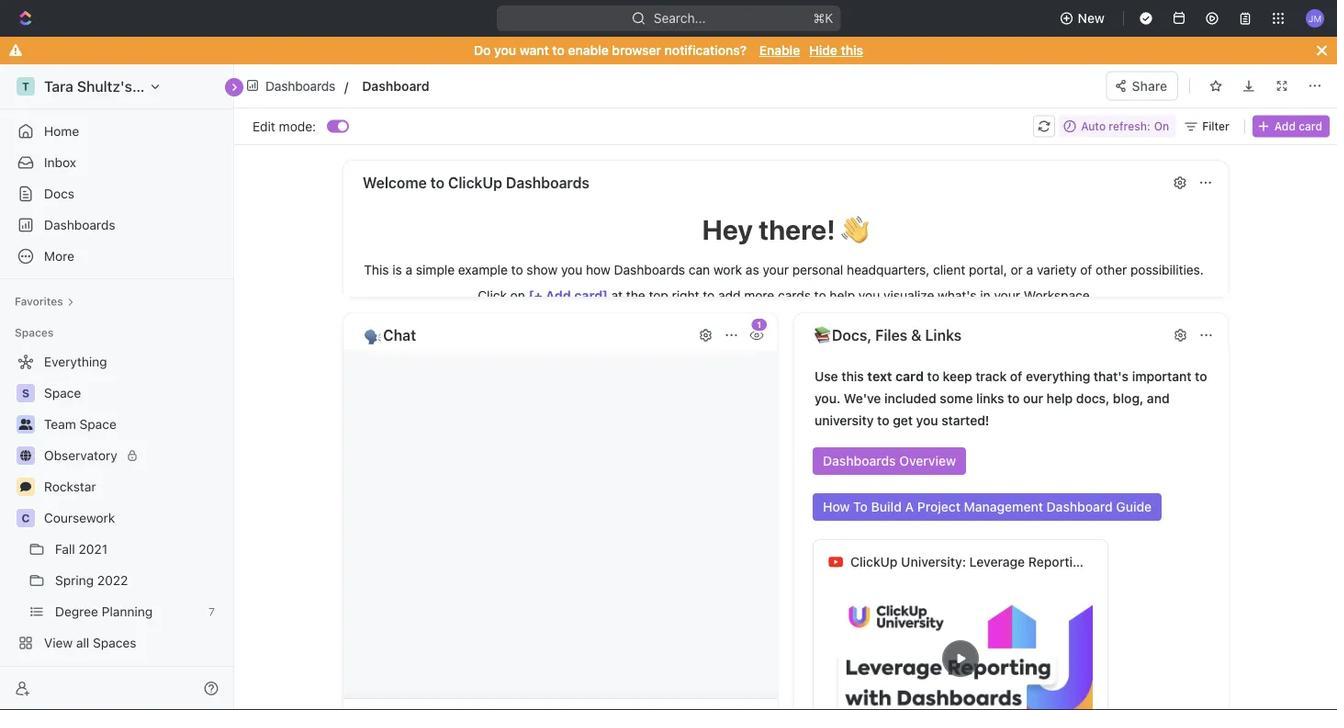 Task type: locate. For each thing, give the bounding box(es) containing it.
0 horizontal spatial dashboards link
[[7, 210, 226, 240]]

0 vertical spatial your
[[763, 262, 789, 277]]

university:
[[901, 554, 966, 570]]

new button
[[1052, 4, 1116, 33]]

team space link
[[44, 410, 222, 439]]

0 horizontal spatial a
[[406, 262, 413, 277]]

more
[[44, 248, 74, 264]]

9:22
[[1184, 73, 1209, 87]]

enable
[[568, 43, 609, 58]]

space up the team
[[44, 385, 81, 401]]

📚
[[814, 327, 829, 344]]

clickup university: leverage reporting with dashboards
[[851, 554, 1194, 570]]

spaces up create space link
[[93, 635, 136, 650]]

docs,
[[1077, 391, 1110, 406]]

add card
[[1275, 120, 1323, 133]]

1 horizontal spatial clickup
[[851, 554, 898, 570]]

share
[[1132, 78, 1168, 93]]

team
[[44, 417, 76, 432]]

want
[[520, 43, 549, 58]]

clickup university: leverage reporting with dashboards link
[[851, 540, 1194, 584]]

share button
[[1107, 71, 1179, 101]]

tree inside the "sidebar" navigation
[[7, 347, 226, 689]]

to right welcome
[[431, 174, 445, 192]]

🗣 chat
[[363, 327, 416, 344]]

in
[[980, 288, 991, 303]]

your right in
[[994, 288, 1021, 303]]

📚 docs, files & links button
[[813, 322, 1133, 348]]

how
[[586, 262, 611, 277]]

started!
[[942, 413, 990, 428]]

0 horizontal spatial help
[[830, 288, 855, 303]]

to left add
[[703, 288, 715, 303]]

clickup inside welcome to clickup dashboards button
[[448, 174, 502, 192]]

of left other
[[1081, 262, 1093, 277]]

help down everything
[[1047, 391, 1073, 406]]

1 horizontal spatial spaces
[[93, 635, 136, 650]]

add inside button
[[1275, 120, 1296, 133]]

s
[[22, 387, 29, 400]]

0 horizontal spatial card
[[896, 369, 924, 384]]

create space
[[44, 666, 124, 682]]

all
[[76, 635, 89, 650]]

your right as on the top of page
[[763, 262, 789, 277]]

0 vertical spatial at
[[1170, 73, 1181, 87]]

dashboards up the show
[[506, 174, 590, 192]]

workspace.
[[1024, 288, 1094, 303]]

1 vertical spatial your
[[994, 288, 1021, 303]]

you right get
[[916, 413, 938, 428]]

0 vertical spatial dashboards link
[[242, 73, 342, 99]]

cards
[[778, 288, 811, 303]]

space down view all spaces link
[[87, 666, 124, 682]]

0 vertical spatial spaces
[[15, 326, 54, 339]]

auto refresh: on
[[1081, 120, 1170, 133]]

dashboards link up more dropdown button
[[7, 210, 226, 240]]

at left 9:22
[[1170, 73, 1181, 87]]

to right want
[[553, 43, 565, 58]]

1 vertical spatial add
[[546, 288, 571, 303]]

and
[[1147, 391, 1170, 406]]

1 horizontal spatial of
[[1081, 262, 1093, 277]]

at
[[1170, 73, 1181, 87], [611, 288, 623, 303]]

card down clickup logo
[[1299, 120, 1323, 133]]

dashboard
[[1047, 499, 1113, 514]]

1 vertical spatial of
[[1010, 369, 1023, 384]]

help
[[830, 288, 855, 303], [1047, 391, 1073, 406]]

our
[[1023, 391, 1044, 406]]

click
[[478, 288, 507, 303]]

1 vertical spatial this
[[842, 369, 864, 384]]

0 horizontal spatial clickup
[[448, 174, 502, 192]]

clickup down build
[[851, 554, 898, 570]]

you.
[[815, 391, 841, 406]]

1 horizontal spatial help
[[1047, 391, 1073, 406]]

add right "[+"
[[546, 288, 571, 303]]

to keep track of everything that's important to you. we've included some links to our help docs, blog, and university to get you started!
[[815, 369, 1211, 428]]

1
[[757, 320, 761, 329]]

view
[[44, 635, 73, 650]]

0 vertical spatial help
[[830, 288, 855, 303]]

a right or
[[1027, 262, 1034, 277]]

1 vertical spatial clickup
[[851, 554, 898, 570]]

1 vertical spatial space
[[80, 417, 117, 432]]

spaces down favorites
[[15, 326, 54, 339]]

spaces inside view all spaces link
[[93, 635, 136, 650]]

team space
[[44, 417, 117, 432]]

add card button
[[1253, 115, 1330, 137]]

🗣
[[363, 327, 380, 344]]

blog,
[[1113, 391, 1144, 406]]

to inside button
[[431, 174, 445, 192]]

you right do
[[494, 43, 516, 58]]

user group image
[[19, 419, 33, 430]]

fall
[[55, 542, 75, 557]]

how to build a project management dashboard guide
[[823, 499, 1152, 514]]

clickup right welcome
[[448, 174, 502, 192]]

1 horizontal spatial dashboards link
[[242, 73, 342, 99]]

management
[[964, 499, 1043, 514]]

this up we've
[[842, 369, 864, 384]]

on
[[510, 288, 525, 303]]

1 horizontal spatial card
[[1299, 120, 1323, 133]]

0 horizontal spatial your
[[763, 262, 789, 277]]

space
[[44, 385, 81, 401], [80, 417, 117, 432], [87, 666, 124, 682]]

0 vertical spatial clickup
[[448, 174, 502, 192]]

card up "included"
[[896, 369, 924, 384]]

1 vertical spatial card
[[896, 369, 924, 384]]

space, , element
[[17, 384, 35, 402]]

click on [+ add card] at the top right to add more cards to help you visualize what's in your workspace.
[[478, 288, 1094, 303]]

1 horizontal spatial your
[[994, 288, 1021, 303]]

help down personal
[[830, 288, 855, 303]]

docs link
[[7, 179, 226, 209]]

am
[[1213, 73, 1230, 87]]

tara shultz's workspace, , element
[[17, 77, 35, 96]]

0 vertical spatial this
[[841, 43, 863, 58]]

1 vertical spatial spaces
[[93, 635, 136, 650]]

1 vertical spatial help
[[1047, 391, 1073, 406]]

dashboards link up mode:
[[242, 73, 342, 99]]

1 horizontal spatial at
[[1170, 73, 1181, 87]]

tree
[[7, 347, 226, 689]]

globe image
[[20, 450, 31, 461]]

headquarters,
[[847, 262, 930, 277]]

track
[[976, 369, 1007, 384]]

leverage
[[970, 554, 1025, 570]]

this right hide
[[841, 43, 863, 58]]

1 horizontal spatial a
[[1027, 262, 1034, 277]]

coursework
[[44, 510, 115, 525]]

chat
[[383, 327, 416, 344]]

0 horizontal spatial add
[[546, 288, 571, 303]]

clickup
[[448, 174, 502, 192], [851, 554, 898, 570]]

1 horizontal spatial add
[[1275, 120, 1296, 133]]

dashboards up top
[[614, 262, 685, 277]]

favorites
[[15, 295, 63, 308]]

as
[[746, 262, 759, 277]]

2 vertical spatial space
[[87, 666, 124, 682]]

at left the
[[611, 288, 623, 303]]

important
[[1132, 369, 1192, 384]]

tree containing everything
[[7, 347, 226, 689]]

dec 5, 2023 at 9:22 am
[[1099, 73, 1230, 87]]

view all spaces
[[44, 635, 136, 650]]

hey there! 👋
[[702, 213, 869, 246]]

coursework, , element
[[17, 509, 35, 527]]

space up observatory
[[80, 417, 117, 432]]

shultz's
[[77, 78, 132, 95]]

📚 docs, files & links
[[814, 327, 962, 344]]

links
[[977, 391, 1004, 406]]

a right is
[[406, 262, 413, 277]]

keep
[[943, 369, 972, 384]]

1 vertical spatial at
[[611, 288, 623, 303]]

add down clickup logo
[[1275, 120, 1296, 133]]

0 vertical spatial add
[[1275, 120, 1296, 133]]

your
[[763, 262, 789, 277], [994, 288, 1021, 303]]

2021
[[79, 542, 108, 557]]

0 horizontal spatial of
[[1010, 369, 1023, 384]]

files
[[876, 327, 908, 344]]

everything
[[44, 354, 107, 369]]

enable
[[759, 43, 800, 58]]

variety
[[1037, 262, 1077, 277]]

of
[[1081, 262, 1093, 277], [1010, 369, 1023, 384]]

1 vertical spatial dashboards link
[[7, 210, 226, 240]]

0 vertical spatial card
[[1299, 120, 1323, 133]]

create space link
[[7, 660, 222, 689]]

2 a from the left
[[1027, 262, 1034, 277]]

of right track
[[1010, 369, 1023, 384]]

dashboards up more
[[44, 217, 115, 232]]

degree planning link
[[55, 597, 201, 627]]

None text field
[[362, 75, 659, 97]]



Task type: vqa. For each thing, say whether or not it's contained in the screenshot.
Space, , element
yes



Task type: describe. For each thing, give the bounding box(es) containing it.
portal,
[[969, 262, 1008, 277]]

dec
[[1099, 73, 1121, 87]]

1 a from the left
[[406, 262, 413, 277]]

use
[[815, 369, 838, 384]]

tara shultz's workspace
[[44, 78, 212, 95]]

get
[[893, 413, 913, 428]]

0 horizontal spatial spaces
[[15, 326, 54, 339]]

card inside button
[[1299, 120, 1323, 133]]

2023
[[1138, 73, 1167, 87]]

a
[[905, 499, 914, 514]]

space for team
[[80, 417, 117, 432]]

planning
[[102, 604, 153, 619]]

inbox
[[44, 155, 76, 170]]

browser
[[612, 43, 661, 58]]

this is a simple example to show you how dashboards can work as your personal headquarters, client portal, or a variety of other possibilities.
[[364, 262, 1208, 277]]

observatory
[[44, 448, 117, 463]]

guide
[[1117, 499, 1152, 514]]

clickup logo image
[[1242, 72, 1325, 88]]

coursework link
[[44, 503, 222, 533]]

[+
[[529, 288, 543, 303]]

to left the show
[[511, 262, 523, 277]]

dashboards inside the "sidebar" navigation
[[44, 217, 115, 232]]

fall 2021
[[55, 542, 108, 557]]

project
[[918, 499, 961, 514]]

dashboards up mode:
[[265, 78, 335, 93]]

included
[[885, 391, 937, 406]]

other
[[1096, 262, 1127, 277]]

edit
[[253, 119, 275, 134]]

client
[[933, 262, 966, 277]]

you left how on the left top of page
[[561, 262, 583, 277]]

dashboards down university
[[823, 453, 896, 469]]

that's
[[1094, 369, 1129, 384]]

to left keep
[[927, 369, 940, 384]]

0 vertical spatial of
[[1081, 262, 1093, 277]]

on
[[1154, 120, 1170, 133]]

spring 2022
[[55, 573, 128, 588]]

degree planning
[[55, 604, 153, 619]]

show
[[527, 262, 558, 277]]

help inside to keep track of everything that's important to you. we've included some links to our help docs, blog, and university to get you started!
[[1047, 391, 1073, 406]]

degree
[[55, 604, 98, 619]]

🗣 chat button
[[362, 322, 688, 348]]

1 button
[[750, 317, 769, 344]]

⌘k
[[813, 11, 833, 26]]

dashboards right with
[[1121, 554, 1194, 570]]

rockstar
[[44, 479, 96, 494]]

work
[[714, 262, 742, 277]]

we've
[[844, 391, 881, 406]]

create
[[44, 666, 84, 682]]

sidebar navigation
[[0, 64, 238, 710]]

5,
[[1124, 73, 1134, 87]]

example
[[458, 262, 508, 277]]

to down personal
[[815, 288, 826, 303]]

filter button
[[1181, 115, 1237, 137]]

0 horizontal spatial at
[[611, 288, 623, 303]]

filter
[[1203, 120, 1230, 133]]

possibilities.
[[1131, 262, 1204, 277]]

favorites button
[[7, 290, 82, 312]]

jm button
[[1301, 4, 1330, 33]]

hide
[[810, 43, 838, 58]]

observatory link
[[44, 441, 222, 470]]

workspace
[[136, 78, 212, 95]]

how
[[823, 499, 850, 514]]

space link
[[44, 378, 222, 408]]

fall 2021 link
[[55, 535, 222, 564]]

simple
[[416, 262, 455, 277]]

7
[[209, 605, 215, 618]]

you down headquarters,
[[859, 288, 880, 303]]

edit mode:
[[253, 119, 316, 134]]

docs,
[[832, 327, 872, 344]]

tara
[[44, 78, 73, 95]]

links
[[925, 327, 962, 344]]

to right important
[[1195, 369, 1208, 384]]

2022
[[97, 573, 128, 588]]

dashboards inside button
[[506, 174, 590, 192]]

hey
[[702, 213, 753, 246]]

spring 2022 link
[[55, 566, 222, 595]]

everything link
[[7, 347, 222, 377]]

is
[[393, 262, 402, 277]]

0 vertical spatial space
[[44, 385, 81, 401]]

comment image
[[20, 481, 31, 492]]

space for create
[[87, 666, 124, 682]]

to left the our
[[1008, 391, 1020, 406]]

more
[[744, 288, 775, 303]]

spring
[[55, 573, 94, 588]]

&
[[911, 327, 922, 344]]

of inside to keep track of everything that's important to you. we've included some links to our help docs, blog, and university to get you started!
[[1010, 369, 1023, 384]]

to left get
[[877, 413, 890, 428]]

clickup inside clickup university: leverage reporting with dashboards link
[[851, 554, 898, 570]]

top
[[649, 288, 669, 303]]

welcome
[[363, 174, 427, 192]]

dashboards overview
[[823, 453, 956, 469]]

filter button
[[1181, 115, 1237, 137]]

university
[[815, 413, 874, 428]]

text
[[868, 369, 893, 384]]

add
[[718, 288, 741, 303]]

reporting
[[1029, 554, 1088, 570]]

do
[[474, 43, 491, 58]]

or
[[1011, 262, 1023, 277]]

personal
[[793, 262, 844, 277]]

you inside to keep track of everything that's important to you. we've included some links to our help docs, blog, and university to get you started!
[[916, 413, 938, 428]]

rockstar link
[[44, 472, 222, 502]]



